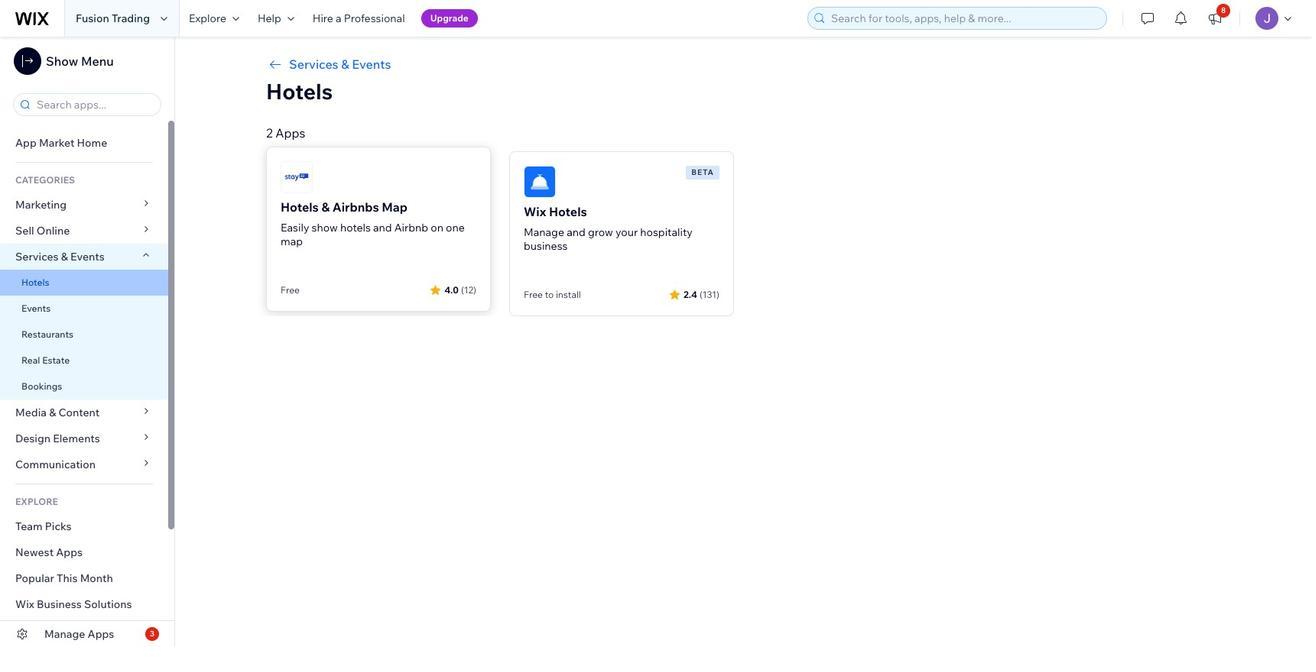 Task type: describe. For each thing, give the bounding box(es) containing it.
1 vertical spatial services & events link
[[0, 244, 168, 270]]

hotels link
[[0, 270, 168, 296]]

(131)
[[700, 289, 720, 300]]

install
[[556, 289, 581, 301]]

a
[[336, 11, 342, 25]]

& down online
[[61, 250, 68, 264]]

communication link
[[0, 452, 168, 478]]

services & events inside sidebar element
[[15, 250, 105, 264]]

design
[[15, 432, 51, 446]]

hotels & airbnbs map easily show hotels and airbnb on one map
[[281, 200, 465, 249]]

hotels
[[340, 221, 371, 235]]

show menu button
[[14, 47, 114, 75]]

one
[[446, 221, 465, 235]]

media & content
[[15, 406, 100, 420]]

4.0 (12)
[[444, 284, 476, 296]]

restaurants
[[21, 329, 73, 340]]

sell online
[[15, 224, 70, 238]]

easily
[[281, 221, 309, 235]]

& down a
[[341, 57, 349, 72]]

Search for tools, apps, help & more... field
[[827, 8, 1102, 29]]

marketing
[[15, 198, 67, 212]]

to
[[545, 289, 554, 301]]

online
[[37, 224, 70, 238]]

0 vertical spatial services & events link
[[266, 55, 1220, 73]]

map
[[281, 235, 303, 249]]

hire a professional
[[313, 11, 405, 25]]

manage inside wix hotels manage and grow your hospitality business
[[524, 226, 564, 239]]

wix business solutions
[[15, 598, 132, 612]]

fusion
[[76, 11, 109, 25]]

free to install
[[524, 289, 581, 301]]

market
[[39, 136, 74, 150]]

services inside sidebar element
[[15, 250, 59, 264]]

2 horizontal spatial events
[[352, 57, 391, 72]]

wix for hotels
[[524, 204, 546, 219]]

3
[[150, 629, 154, 639]]

1 vertical spatial events
[[70, 250, 105, 264]]

apps for manage apps
[[88, 628, 114, 642]]

2 apps
[[266, 125, 305, 141]]

month
[[80, 572, 113, 586]]

& inside hotels & airbnbs map easily show hotels and airbnb on one map
[[321, 200, 330, 215]]

2
[[266, 125, 273, 141]]

media
[[15, 406, 47, 420]]

airbnb
[[394, 221, 428, 235]]

upgrade
[[430, 12, 469, 24]]

sidebar element
[[0, 37, 175, 648]]

app market home link
[[0, 130, 168, 156]]

1 horizontal spatial services
[[289, 57, 338, 72]]

restaurants link
[[0, 322, 168, 348]]

team picks link
[[0, 514, 168, 540]]

upgrade button
[[421, 9, 478, 28]]

professional
[[344, 11, 405, 25]]

show menu
[[46, 54, 114, 69]]

explore
[[15, 496, 58, 508]]

(12)
[[461, 284, 476, 296]]

apps for newest apps
[[56, 546, 83, 560]]

and inside wix hotels manage and grow your hospitality business
[[567, 226, 586, 239]]

help button
[[248, 0, 303, 37]]

wix business solutions link
[[0, 592, 168, 618]]

sell online link
[[0, 218, 168, 244]]

0 horizontal spatial events
[[21, 303, 51, 314]]

airbnbs
[[332, 200, 379, 215]]

media & content link
[[0, 400, 168, 426]]

and inside hotels & airbnbs map easily show hotels and airbnb on one map
[[373, 221, 392, 235]]

manage inside sidebar element
[[44, 628, 85, 642]]

free for free to install
[[524, 289, 543, 301]]

newest apps
[[15, 546, 83, 560]]

popular
[[15, 572, 54, 586]]

hotels up 2 apps
[[266, 78, 333, 105]]

apps for 2 apps
[[275, 125, 305, 141]]

on
[[431, 221, 443, 235]]



Task type: locate. For each thing, give the bounding box(es) containing it.
wix inside sidebar element
[[15, 598, 34, 612]]

free left the to
[[524, 289, 543, 301]]

hotels down sell online
[[21, 277, 49, 288]]

0 horizontal spatial services & events link
[[0, 244, 168, 270]]

0 horizontal spatial wix
[[15, 598, 34, 612]]

bookings
[[21, 381, 62, 392]]

hotels inside hotels & airbnbs map easily show hotels and airbnb on one map
[[281, 200, 319, 215]]

categories
[[15, 174, 75, 186]]

help
[[258, 11, 281, 25]]

events down sell online link at the left of page
[[70, 250, 105, 264]]

1 horizontal spatial free
[[524, 289, 543, 301]]

free
[[281, 284, 300, 296], [524, 289, 543, 301]]

wix down 'popular'
[[15, 598, 34, 612]]

real estate link
[[0, 348, 168, 374]]

events down professional
[[352, 57, 391, 72]]

real estate
[[21, 355, 70, 366]]

team
[[15, 520, 43, 534]]

services down sell online
[[15, 250, 59, 264]]

1 vertical spatial manage
[[44, 628, 85, 642]]

apps up this
[[56, 546, 83, 560]]

newest
[[15, 546, 54, 560]]

show
[[46, 54, 78, 69]]

events link
[[0, 296, 168, 322]]

hospitality
[[640, 226, 693, 239]]

8 button
[[1198, 0, 1232, 37]]

hire a professional link
[[303, 0, 414, 37]]

wix hotels logo image
[[524, 166, 556, 198]]

apps
[[275, 125, 305, 141], [56, 546, 83, 560], [88, 628, 114, 642]]

0 vertical spatial apps
[[275, 125, 305, 141]]

1 horizontal spatial services & events
[[289, 57, 391, 72]]

this
[[57, 572, 78, 586]]

8
[[1221, 5, 1226, 15]]

services
[[289, 57, 338, 72], [15, 250, 59, 264]]

apps right 2 at the top left
[[275, 125, 305, 141]]

manage apps
[[44, 628, 114, 642]]

& up "show"
[[321, 200, 330, 215]]

apps down solutions
[[88, 628, 114, 642]]

0 vertical spatial services
[[289, 57, 338, 72]]

1 horizontal spatial and
[[567, 226, 586, 239]]

1 horizontal spatial events
[[70, 250, 105, 264]]

0 horizontal spatial services
[[15, 250, 59, 264]]

your
[[616, 226, 638, 239]]

& right media
[[49, 406, 56, 420]]

picks
[[45, 520, 72, 534]]

popular this month
[[15, 572, 113, 586]]

services down the hire
[[289, 57, 338, 72]]

popular this month link
[[0, 566, 168, 592]]

free for free
[[281, 284, 300, 296]]

services & events down a
[[289, 57, 391, 72]]

free down 'map' on the top of page
[[281, 284, 300, 296]]

business
[[524, 239, 568, 253]]

wix
[[524, 204, 546, 219], [15, 598, 34, 612]]

Search apps... field
[[32, 94, 156, 115]]

hotels
[[266, 78, 333, 105], [281, 200, 319, 215], [549, 204, 587, 219], [21, 277, 49, 288]]

bookings link
[[0, 374, 168, 400]]

and down map in the top left of the page
[[373, 221, 392, 235]]

wix for business
[[15, 598, 34, 612]]

1 vertical spatial wix
[[15, 598, 34, 612]]

grow
[[588, 226, 613, 239]]

fusion trading
[[76, 11, 150, 25]]

and left grow
[[567, 226, 586, 239]]

design elements
[[15, 432, 100, 446]]

1 vertical spatial services & events
[[15, 250, 105, 264]]

estate
[[42, 355, 70, 366]]

menu
[[81, 54, 114, 69]]

1 vertical spatial services
[[15, 250, 59, 264]]

0 vertical spatial wix
[[524, 204, 546, 219]]

2 vertical spatial events
[[21, 303, 51, 314]]

newest apps link
[[0, 540, 168, 566]]

0 horizontal spatial free
[[281, 284, 300, 296]]

hotels inside wix hotels manage and grow your hospitality business
[[549, 204, 587, 219]]

trading
[[112, 11, 150, 25]]

map
[[382, 200, 408, 215]]

services & events link
[[266, 55, 1220, 73], [0, 244, 168, 270]]

elements
[[53, 432, 100, 446]]

hotels inside sidebar element
[[21, 277, 49, 288]]

app
[[15, 136, 37, 150]]

hotels & airbnbs map logo image
[[281, 161, 313, 193]]

events up restaurants
[[21, 303, 51, 314]]

real
[[21, 355, 40, 366]]

2.4 (131)
[[684, 289, 720, 300]]

solutions
[[84, 598, 132, 612]]

sell
[[15, 224, 34, 238]]

team picks
[[15, 520, 72, 534]]

1 horizontal spatial apps
[[88, 628, 114, 642]]

0 vertical spatial events
[[352, 57, 391, 72]]

0 horizontal spatial manage
[[44, 628, 85, 642]]

wix inside wix hotels manage and grow your hospitality business
[[524, 204, 546, 219]]

manage down business
[[44, 628, 85, 642]]

2 vertical spatial apps
[[88, 628, 114, 642]]

hire
[[313, 11, 333, 25]]

business
[[37, 598, 82, 612]]

services & events down online
[[15, 250, 105, 264]]

1 horizontal spatial services & events link
[[266, 55, 1220, 73]]

beta
[[691, 167, 714, 177]]

0 vertical spatial manage
[[524, 226, 564, 239]]

design elements link
[[0, 426, 168, 452]]

content
[[59, 406, 100, 420]]

app market home
[[15, 136, 107, 150]]

2.4
[[684, 289, 697, 300]]

manage down wix hotels logo
[[524, 226, 564, 239]]

communication
[[15, 458, 98, 472]]

4.0
[[444, 284, 459, 296]]

1 horizontal spatial manage
[[524, 226, 564, 239]]

&
[[341, 57, 349, 72], [321, 200, 330, 215], [61, 250, 68, 264], [49, 406, 56, 420]]

explore
[[189, 11, 226, 25]]

hotels up easily
[[281, 200, 319, 215]]

wix hotels manage and grow your hospitality business
[[524, 204, 693, 253]]

2 horizontal spatial apps
[[275, 125, 305, 141]]

show
[[312, 221, 338, 235]]

1 horizontal spatial wix
[[524, 204, 546, 219]]

events
[[352, 57, 391, 72], [70, 250, 105, 264], [21, 303, 51, 314]]

0 vertical spatial services & events
[[289, 57, 391, 72]]

home
[[77, 136, 107, 150]]

wix down wix hotels logo
[[524, 204, 546, 219]]

services & events
[[289, 57, 391, 72], [15, 250, 105, 264]]

0 horizontal spatial services & events
[[15, 250, 105, 264]]

marketing link
[[0, 192, 168, 218]]

0 horizontal spatial apps
[[56, 546, 83, 560]]

hotels up business
[[549, 204, 587, 219]]

0 horizontal spatial and
[[373, 221, 392, 235]]

1 vertical spatial apps
[[56, 546, 83, 560]]



Task type: vqa. For each thing, say whether or not it's contained in the screenshot.
the Site Members link
no



